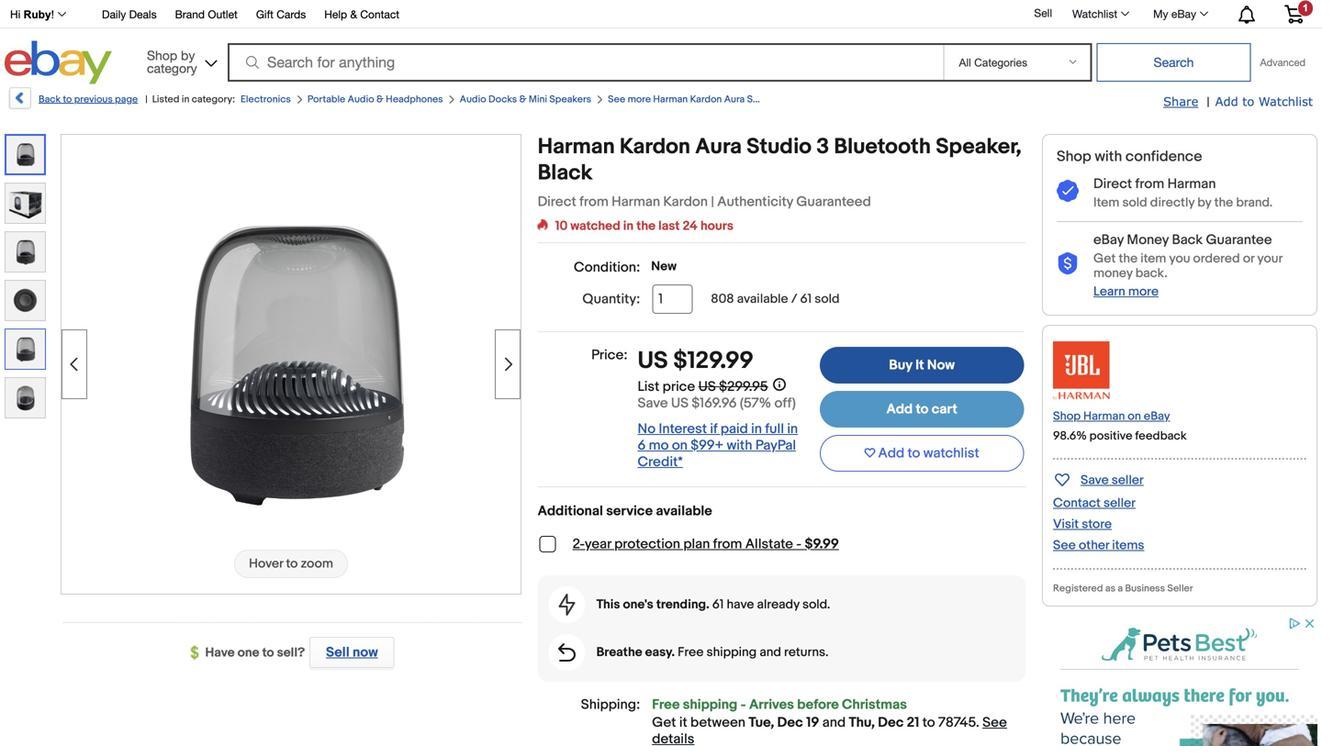 Task type: describe. For each thing, give the bounding box(es) containing it.
a
[[1118, 583, 1123, 595]]

year
[[585, 536, 611, 553]]

daily deals link
[[102, 5, 157, 25]]

$129.99
[[673, 347, 754, 376]]

it
[[915, 357, 924, 374]]

& inside 'link'
[[350, 8, 357, 21]]

us $129.99 main content
[[538, 134, 1026, 746]]

visit
[[1053, 517, 1079, 532]]

picture 4 of 6 image
[[6, 281, 45, 320]]

studio inside the harman kardon aura studio 3 bluetooth speaker, black direct from harman kardon | authenticity guaranteed
[[747, 134, 812, 160]]

brand outlet link
[[175, 5, 238, 25]]

price
[[663, 379, 695, 395]]

see inside the contact seller visit store see other items
[[1053, 538, 1076, 554]]

returns.
[[784, 645, 829, 661]]

see for see more harman kardon aura studio 3 bluetooth speaker ...
[[608, 94, 625, 106]]

the inside direct from harman item sold directly by the brand.
[[1214, 195, 1233, 211]]

cards
[[277, 8, 306, 21]]

to right 21
[[922, 715, 935, 731]]

sell link
[[1026, 7, 1060, 19]]

0 horizontal spatial |
[[145, 94, 148, 106]]

to right one
[[262, 645, 274, 661]]

0 horizontal spatial 3
[[778, 94, 784, 106]]

0 horizontal spatial bluetooth
[[786, 94, 830, 106]]

protection
[[614, 536, 680, 553]]

0 vertical spatial available
[[737, 292, 788, 307]]

in right the listed
[[182, 94, 189, 106]]

0 horizontal spatial -
[[741, 697, 746, 713]]

direct inside direct from harman item sold directly by the brand.
[[1094, 176, 1132, 192]]

shop harman on ebay link
[[1053, 409, 1170, 424]]

other
[[1079, 538, 1109, 554]]

19
[[806, 715, 819, 731]]

advertisement region
[[1042, 616, 1318, 746]]

harman inside direct from harman item sold directly by the brand.
[[1168, 176, 1216, 192]]

& for audio
[[519, 94, 527, 106]]

add to cart link
[[820, 391, 1024, 428]]

details
[[652, 731, 694, 746]]

$9.99
[[805, 536, 839, 553]]

gift
[[256, 8, 274, 21]]

0 vertical spatial with
[[1095, 148, 1122, 166]]

shop for shop by category
[[147, 48, 177, 63]]

daily
[[102, 8, 126, 21]]

see for see details
[[983, 715, 1007, 731]]

sold for from
[[1122, 195, 1147, 211]]

aura inside the harman kardon aura studio 3 bluetooth speaker, black direct from harman kardon | authenticity guaranteed
[[695, 134, 742, 160]]

3 inside the harman kardon aura studio 3 bluetooth speaker, black direct from harman kardon | authenticity guaranteed
[[816, 134, 829, 160]]

0 vertical spatial shipping
[[707, 645, 757, 661]]

Quantity: text field
[[652, 285, 693, 314]]

have
[[727, 597, 754, 613]]

/
[[791, 292, 797, 307]]

speaker,
[[936, 134, 1022, 160]]

to inside button
[[908, 445, 920, 462]]

back.
[[1136, 266, 1168, 281]]

learn
[[1094, 284, 1125, 300]]

portable audio & headphones link
[[307, 94, 443, 106]]

no interest if paid in full in 6 mo on $99+ with paypal credit*
[[638, 421, 798, 470]]

back to previous page
[[39, 94, 138, 106]]

1 vertical spatial shipping
[[683, 697, 738, 713]]

money
[[1127, 232, 1169, 248]]

sold for available
[[815, 292, 840, 307]]

category:
[[192, 94, 235, 106]]

$99+
[[691, 437, 724, 454]]

ordered
[[1193, 251, 1240, 267]]

save seller
[[1081, 473, 1144, 488]]

to left cart
[[916, 401, 929, 418]]

before
[[797, 697, 839, 713]]

one's
[[623, 597, 653, 613]]

buy it now
[[889, 357, 955, 374]]

shop with confidence
[[1057, 148, 1202, 166]]

2-
[[573, 536, 585, 553]]

harman down speakers
[[538, 134, 615, 160]]

the inside us $129.99 'main content'
[[636, 219, 656, 234]]

with details__icon image for breathe easy.
[[558, 644, 576, 662]]

shop by category button
[[139, 41, 221, 80]]

bluetooth inside the harman kardon aura studio 3 bluetooth speaker, black direct from harman kardon | authenticity guaranteed
[[834, 134, 931, 160]]

harman kardon aura studio 3 bluetooth speaker, black direct from harman kardon | authenticity guaranteed
[[538, 134, 1022, 210]]

with inside "no interest if paid in full in 6 mo on $99+ with paypal credit*"
[[727, 437, 752, 454]]

page
[[115, 94, 138, 106]]

last
[[658, 219, 680, 234]]

your
[[1257, 251, 1282, 267]]

ebay money back guarantee get the item you ordered or your money back. learn more
[[1094, 232, 1282, 300]]

shop for shop harman on ebay
[[1053, 409, 1081, 424]]

sell?
[[277, 645, 305, 661]]

1 vertical spatial kardon
[[620, 134, 690, 160]]

more inside the ebay money back guarantee get the item you ordered or your money back. learn more
[[1128, 284, 1159, 300]]

gift cards
[[256, 8, 306, 21]]

trending.
[[656, 597, 709, 613]]

additional service available
[[538, 503, 712, 520]]

2 audio from the left
[[460, 94, 486, 106]]

1 dec from the left
[[777, 715, 803, 731]]

with details__icon image for this one's trending.
[[559, 594, 575, 616]]

no interest if paid in full in 6 mo on $99+ with paypal credit* link
[[638, 421, 798, 470]]

1 horizontal spatial us
[[671, 395, 689, 412]]

hi ruby !
[[10, 8, 54, 21]]

it
[[679, 715, 687, 731]]

seller for contact
[[1104, 496, 1136, 511]]

1 studio from the top
[[747, 94, 776, 106]]

from inside direct from harman item sold directly by the brand.
[[1135, 176, 1164, 192]]

contact seller link
[[1053, 496, 1136, 511]]

headphones
[[386, 94, 443, 106]]

already
[[757, 597, 800, 613]]

with details__icon image for ebay money back guarantee
[[1057, 253, 1079, 276]]

0 vertical spatial free
[[678, 645, 704, 661]]

business
[[1125, 583, 1165, 595]]

my ebay
[[1153, 7, 1196, 20]]

add to watchlist button
[[820, 435, 1024, 472]]

shop by category
[[147, 48, 197, 76]]

watchlist inside account navigation
[[1072, 7, 1117, 20]]

brand.
[[1236, 195, 1273, 211]]

direct inside the harman kardon aura studio 3 bluetooth speaker, black direct from harman kardon | authenticity guaranteed
[[538, 194, 576, 210]]

tue,
[[749, 715, 774, 731]]

money
[[1094, 266, 1133, 281]]

add inside share | add to watchlist
[[1215, 94, 1238, 108]]

this one's trending. 61 have already sold.
[[596, 597, 830, 613]]

audio docks & mini speakers
[[460, 94, 591, 106]]

(57%
[[740, 395, 771, 412]]

item direct from brand image
[[1053, 341, 1110, 400]]

808
[[711, 292, 734, 307]]

24
[[683, 219, 698, 234]]

add for add to cart
[[886, 401, 913, 418]]

add to watchlist
[[878, 445, 979, 462]]

0 horizontal spatial back
[[39, 94, 61, 106]]

cart
[[932, 401, 957, 418]]

0 vertical spatial kardon
[[690, 94, 722, 106]]

picture 1 of 6 image
[[6, 136, 44, 174]]

1 audio from the left
[[348, 94, 374, 106]]

previous
[[74, 94, 113, 106]]

10
[[555, 219, 568, 234]]

1 vertical spatial and
[[822, 715, 846, 731]]

brand
[[175, 8, 205, 21]]

buy it now link
[[820, 347, 1024, 384]]

new
[[651, 259, 677, 275]]

watchlist
[[923, 445, 979, 462]]

0 vertical spatial -
[[796, 536, 802, 553]]

in left full
[[751, 421, 762, 437]]

between
[[690, 715, 746, 731]]

no
[[638, 421, 656, 437]]

& for portable
[[376, 94, 384, 106]]

on inside "no interest if paid in full in 6 mo on $99+ with paypal credit*"
[[672, 437, 688, 454]]

sell now
[[326, 645, 378, 661]]

breathe
[[596, 645, 642, 661]]

.
[[976, 715, 979, 731]]



Task type: vqa. For each thing, say whether or not it's contained in the screenshot.
rightmost the -
yes



Task type: locate. For each thing, give the bounding box(es) containing it.
with details__icon image left money
[[1057, 253, 1079, 276]]

service
[[606, 503, 653, 520]]

advanced link
[[1251, 44, 1315, 81]]

sell inside sell now link
[[326, 645, 350, 661]]

0 vertical spatial shop
[[147, 48, 177, 63]]

harman down shop by category banner
[[653, 94, 688, 106]]

from up watched
[[579, 194, 609, 210]]

in right full
[[787, 421, 798, 437]]

& left headphones
[[376, 94, 384, 106]]

save inside us $129.99 'main content'
[[638, 395, 668, 412]]

| inside the harman kardon aura studio 3 bluetooth speaker, black direct from harman kardon | authenticity guaranteed
[[711, 194, 714, 210]]

speaker
[[832, 94, 869, 106]]

2 vertical spatial from
[[713, 536, 742, 553]]

to inside share | add to watchlist
[[1242, 94, 1254, 108]]

1 vertical spatial free
[[652, 697, 680, 713]]

1 vertical spatial sold
[[815, 292, 840, 307]]

1 horizontal spatial bluetooth
[[834, 134, 931, 160]]

save for save us $169.96 (57% off)
[[638, 395, 668, 412]]

shipping:
[[581, 697, 640, 713]]

1
[[1303, 2, 1308, 14]]

None submit
[[1097, 43, 1251, 82]]

with up item
[[1095, 148, 1122, 166]]

0 vertical spatial see
[[608, 94, 625, 106]]

1 horizontal spatial sold
[[1122, 195, 1147, 211]]

get inside us $129.99 'main content'
[[652, 715, 676, 731]]

| inside share | add to watchlist
[[1207, 95, 1210, 110]]

see right speakers
[[608, 94, 625, 106]]

sell inside account navigation
[[1034, 7, 1052, 19]]

audio left "docks"
[[460, 94, 486, 106]]

full
[[765, 421, 784, 437]]

hi
[[10, 8, 21, 21]]

dec left 21
[[878, 715, 904, 731]]

the left the brand.
[[1214, 195, 1233, 211]]

0 horizontal spatial save
[[638, 395, 668, 412]]

1 vertical spatial with
[[727, 437, 752, 454]]

2 horizontal spatial ebay
[[1171, 7, 1196, 20]]

with right the if
[[727, 437, 752, 454]]

1 horizontal spatial and
[[822, 715, 846, 731]]

confidence
[[1126, 148, 1202, 166]]

seller inside button
[[1112, 473, 1144, 488]]

shop inside shop by category
[[147, 48, 177, 63]]

aura down the see more harman kardon aura studio 3 bluetooth speaker ...
[[695, 134, 742, 160]]

watchlist right sell link
[[1072, 7, 1117, 20]]

listed
[[152, 94, 179, 106]]

- left $9.99 at right bottom
[[796, 536, 802, 553]]

2 vertical spatial add
[[878, 445, 905, 462]]

harman kardon aura studio 3 bluetooth speaker, black - picture 5 of 6 image
[[62, 133, 521, 592]]

registered
[[1053, 583, 1103, 595]]

save up the no
[[638, 395, 668, 412]]

1 vertical spatial available
[[656, 503, 712, 520]]

1 vertical spatial watchlist
[[1259, 94, 1313, 108]]

watchlist down advanced
[[1259, 94, 1313, 108]]

1 vertical spatial contact
[[1053, 496, 1101, 511]]

contact right "help"
[[360, 8, 399, 21]]

sell left now
[[326, 645, 350, 661]]

0 vertical spatial aura
[[724, 94, 745, 106]]

shop for shop with confidence
[[1057, 148, 1091, 166]]

0 vertical spatial on
[[1128, 409, 1141, 424]]

1 horizontal spatial contact
[[1053, 496, 1101, 511]]

to down advanced link on the right top of page
[[1242, 94, 1254, 108]]

0 horizontal spatial direct
[[538, 194, 576, 210]]

plan
[[683, 536, 710, 553]]

shop up the listed
[[147, 48, 177, 63]]

6
[[638, 437, 646, 454]]

...
[[871, 94, 878, 106]]

christmas
[[842, 697, 907, 713]]

!
[[51, 8, 54, 21]]

save for save seller
[[1081, 473, 1109, 488]]

help & contact link
[[324, 5, 399, 25]]

ebay inside account navigation
[[1171, 7, 1196, 20]]

shipping
[[707, 645, 757, 661], [683, 697, 738, 713]]

61 right /
[[800, 292, 812, 307]]

one
[[238, 645, 259, 661]]

1 vertical spatial by
[[1198, 195, 1211, 211]]

guaranteed
[[796, 194, 871, 210]]

0 horizontal spatial watchlist
[[1072, 7, 1117, 20]]

1 horizontal spatial &
[[376, 94, 384, 106]]

2 horizontal spatial |
[[1207, 95, 1210, 110]]

1 vertical spatial see
[[1053, 538, 1076, 554]]

0 horizontal spatial get
[[652, 715, 676, 731]]

add down add to cart link
[[878, 445, 905, 462]]

the left last
[[636, 219, 656, 234]]

more down back.
[[1128, 284, 1159, 300]]

seller up 'contact seller' link on the right of the page
[[1112, 473, 1144, 488]]

direct up 10
[[538, 194, 576, 210]]

add for add to watchlist
[[878, 445, 905, 462]]

see details
[[652, 715, 1007, 746]]

with details__icon image
[[1057, 180, 1079, 203], [1057, 253, 1079, 276], [559, 594, 575, 616], [558, 644, 576, 662]]

contact up visit store link
[[1053, 496, 1101, 511]]

watchlist inside share | add to watchlist
[[1259, 94, 1313, 108]]

us down '$129.99'
[[698, 379, 716, 395]]

61
[[800, 292, 812, 307], [712, 597, 724, 613]]

2 horizontal spatial see
[[1053, 538, 1076, 554]]

kardon
[[690, 94, 722, 106], [620, 134, 690, 160], [663, 194, 708, 210]]

sell for sell
[[1034, 7, 1052, 19]]

1 horizontal spatial with
[[1095, 148, 1122, 166]]

and left returns.
[[760, 645, 781, 661]]

1 vertical spatial on
[[672, 437, 688, 454]]

directly
[[1150, 195, 1195, 211]]

$299.95
[[719, 379, 768, 395]]

back
[[39, 94, 61, 106], [1172, 232, 1203, 248]]

1 vertical spatial studio
[[747, 134, 812, 160]]

us
[[638, 347, 668, 376], [698, 379, 716, 395], [671, 395, 689, 412]]

from right plan
[[713, 536, 742, 553]]

shop up '98.6%'
[[1053, 409, 1081, 424]]

1 horizontal spatial watchlist
[[1259, 94, 1313, 108]]

sell left watchlist link
[[1034, 7, 1052, 19]]

61 for /
[[800, 292, 812, 307]]

bluetooth down ...
[[834, 134, 931, 160]]

& left mini
[[519, 94, 527, 106]]

with details__icon image left this
[[559, 594, 575, 616]]

price:
[[591, 347, 628, 364]]

by right "directly"
[[1198, 195, 1211, 211]]

shipping down have on the bottom right
[[707, 645, 757, 661]]

registered as a business seller
[[1053, 583, 1193, 595]]

account navigation
[[0, 0, 1318, 28]]

portable
[[307, 94, 345, 106]]

1 vertical spatial 3
[[816, 134, 829, 160]]

the inside the ebay money back guarantee get the item you ordered or your money back. learn more
[[1119, 251, 1138, 267]]

0 horizontal spatial contact
[[360, 8, 399, 21]]

by inside direct from harman item sold directly by the brand.
[[1198, 195, 1211, 211]]

watchlist
[[1072, 7, 1117, 20], [1259, 94, 1313, 108]]

brand outlet
[[175, 8, 238, 21]]

save up 'contact seller' link on the right of the page
[[1081, 473, 1109, 488]]

see more harman kardon aura studio 3 bluetooth speaker ... link
[[608, 94, 878, 106]]

to left the previous
[[63, 94, 72, 106]]

free up it
[[652, 697, 680, 713]]

0 vertical spatial more
[[628, 94, 651, 106]]

us $129.99
[[638, 347, 754, 376]]

1 horizontal spatial direct
[[1094, 176, 1132, 192]]

2 vertical spatial kardon
[[663, 194, 708, 210]]

1 horizontal spatial -
[[796, 536, 802, 553]]

sold inside direct from harman item sold directly by the brand.
[[1122, 195, 1147, 211]]

us up interest
[[671, 395, 689, 412]]

from inside the harman kardon aura studio 3 bluetooth speaker, black direct from harman kardon | authenticity guaranteed
[[579, 194, 609, 210]]

kardon up "10 watched in the last 24 hours" at the top of the page
[[620, 134, 690, 160]]

back inside the ebay money back guarantee get the item you ordered or your money back. learn more
[[1172, 232, 1203, 248]]

direct up item
[[1094, 176, 1132, 192]]

harman up "10 watched in the last 24 hours" at the top of the page
[[612, 194, 660, 210]]

see right '.'
[[983, 715, 1007, 731]]

now
[[353, 645, 378, 661]]

1 vertical spatial more
[[1128, 284, 1159, 300]]

sold inside us $129.99 'main content'
[[815, 292, 840, 307]]

back to previous page link
[[7, 87, 138, 116]]

2 dec from the left
[[878, 715, 904, 731]]

dollar sign image
[[191, 646, 205, 661]]

thu,
[[849, 715, 875, 731]]

1 horizontal spatial sell
[[1034, 7, 1052, 19]]

78745
[[938, 715, 976, 731]]

have one to sell?
[[205, 645, 305, 661]]

1 horizontal spatial the
[[1119, 251, 1138, 267]]

seller
[[1167, 583, 1193, 595]]

1 vertical spatial save
[[1081, 473, 1109, 488]]

with
[[1095, 148, 1122, 166], [727, 437, 752, 454]]

0 horizontal spatial us
[[638, 347, 668, 376]]

see details link
[[652, 715, 1007, 746]]

the
[[1214, 195, 1233, 211], [636, 219, 656, 234], [1119, 251, 1138, 267]]

3 left "speaker"
[[778, 94, 784, 106]]

aura up the harman kardon aura studio 3 bluetooth speaker, black direct from harman kardon | authenticity guaranteed
[[724, 94, 745, 106]]

hours
[[701, 219, 734, 234]]

1 horizontal spatial save
[[1081, 473, 1109, 488]]

61 for trending.
[[712, 597, 724, 613]]

61 left have on the bottom right
[[712, 597, 724, 613]]

free shipping - arrives before christmas
[[652, 697, 907, 713]]

1 vertical spatial bluetooth
[[834, 134, 931, 160]]

with details__icon image left item
[[1057, 180, 1079, 203]]

contact inside help & contact 'link'
[[360, 8, 399, 21]]

on right mo
[[672, 437, 688, 454]]

by down brand on the top left
[[181, 48, 195, 63]]

picture 3 of 6 image
[[6, 232, 45, 272]]

0 vertical spatial contact
[[360, 8, 399, 21]]

1 horizontal spatial see
[[983, 715, 1007, 731]]

1 horizontal spatial on
[[1128, 409, 1141, 424]]

| right share button
[[1207, 95, 1210, 110]]

1 vertical spatial from
[[579, 194, 609, 210]]

1 vertical spatial the
[[636, 219, 656, 234]]

| left the listed
[[145, 94, 148, 106]]

0 horizontal spatial ebay
[[1094, 232, 1124, 248]]

& right "help"
[[350, 8, 357, 21]]

aura
[[724, 94, 745, 106], [695, 134, 742, 160]]

0 vertical spatial seller
[[1112, 473, 1144, 488]]

0 vertical spatial back
[[39, 94, 61, 106]]

add to cart
[[886, 401, 957, 418]]

3 up "guaranteed"
[[816, 134, 829, 160]]

0 vertical spatial from
[[1135, 176, 1164, 192]]

- left arrives
[[741, 697, 746, 713]]

available
[[737, 292, 788, 307], [656, 503, 712, 520]]

quantity:
[[582, 291, 640, 308]]

0 vertical spatial ebay
[[1171, 7, 1196, 20]]

kardon down shop by category banner
[[690, 94, 722, 106]]

from up "directly"
[[1135, 176, 1164, 192]]

1 horizontal spatial audio
[[460, 94, 486, 106]]

0 vertical spatial save
[[638, 395, 668, 412]]

0 horizontal spatial the
[[636, 219, 656, 234]]

1 horizontal spatial get
[[1094, 251, 1116, 267]]

shipping up between
[[683, 697, 738, 713]]

1 vertical spatial direct
[[538, 194, 576, 210]]

help
[[324, 8, 347, 21]]

studio down the see more harman kardon aura studio 3 bluetooth speaker ...
[[747, 134, 812, 160]]

2 vertical spatial the
[[1119, 251, 1138, 267]]

add right share at the top right of the page
[[1215, 94, 1238, 108]]

audio right portable
[[348, 94, 374, 106]]

0 horizontal spatial &
[[350, 8, 357, 21]]

Search for anything text field
[[230, 45, 940, 80]]

available up plan
[[656, 503, 712, 520]]

save inside button
[[1081, 473, 1109, 488]]

2 horizontal spatial &
[[519, 94, 527, 106]]

harman up "positive" at the right
[[1083, 409, 1125, 424]]

shop left 'confidence'
[[1057, 148, 1091, 166]]

picture 2 of 6 image
[[6, 184, 45, 223]]

with details__icon image left breathe
[[558, 644, 576, 662]]

0 horizontal spatial with
[[727, 437, 752, 454]]

docks
[[488, 94, 517, 106]]

0 vertical spatial the
[[1214, 195, 1233, 211]]

| up hours
[[711, 194, 714, 210]]

shop harman on ebay
[[1053, 409, 1170, 424]]

seller inside the contact seller visit store see other items
[[1104, 496, 1136, 511]]

1 vertical spatial sell
[[326, 645, 350, 661]]

0 vertical spatial studio
[[747, 94, 776, 106]]

on up 98.6% positive feedback
[[1128, 409, 1141, 424]]

0 horizontal spatial more
[[628, 94, 651, 106]]

us up list
[[638, 347, 668, 376]]

ebay up feedback
[[1144, 409, 1170, 424]]

and right 19
[[822, 715, 846, 731]]

share | add to watchlist
[[1163, 94, 1313, 110]]

get left it
[[652, 715, 676, 731]]

1 horizontal spatial ebay
[[1144, 409, 1170, 424]]

0 horizontal spatial see
[[608, 94, 625, 106]]

see
[[608, 94, 625, 106], [1053, 538, 1076, 554], [983, 715, 1007, 731]]

ebay right my
[[1171, 7, 1196, 20]]

the left item
[[1119, 251, 1138, 267]]

0 horizontal spatial sold
[[815, 292, 840, 307]]

save us $169.96 (57% off)
[[638, 395, 796, 412]]

0 horizontal spatial from
[[579, 194, 609, 210]]

interest
[[659, 421, 707, 437]]

ebay up money
[[1094, 232, 1124, 248]]

harman
[[653, 94, 688, 106], [538, 134, 615, 160], [1168, 176, 1216, 192], [612, 194, 660, 210], [1083, 409, 1125, 424]]

2 vertical spatial ebay
[[1144, 409, 1170, 424]]

seller for save
[[1112, 473, 1144, 488]]

easy.
[[645, 645, 675, 661]]

off)
[[774, 395, 796, 412]]

1 horizontal spatial more
[[1128, 284, 1159, 300]]

seller down save seller
[[1104, 496, 1136, 511]]

bluetooth left "speaker"
[[786, 94, 830, 106]]

save seller button
[[1053, 469, 1144, 490]]

shop by category banner
[[0, 0, 1318, 89]]

dec down the 'free shipping - arrives before christmas'
[[777, 715, 803, 731]]

0 horizontal spatial by
[[181, 48, 195, 63]]

back up "you"
[[1172, 232, 1203, 248]]

see inside "see details"
[[983, 715, 1007, 731]]

add down buy
[[886, 401, 913, 418]]

picture 5 of 6 image
[[6, 330, 45, 369]]

get inside the ebay money back guarantee get the item you ordered or your money back. learn more
[[1094, 251, 1116, 267]]

visit store link
[[1053, 517, 1112, 532]]

kardon up 24
[[663, 194, 708, 210]]

save
[[638, 395, 668, 412], [1081, 473, 1109, 488]]

1 vertical spatial seller
[[1104, 496, 1136, 511]]

1 vertical spatial -
[[741, 697, 746, 713]]

0 horizontal spatial dec
[[777, 715, 803, 731]]

daily deals
[[102, 8, 157, 21]]

0 vertical spatial direct
[[1094, 176, 1132, 192]]

1 link
[[1273, 0, 1315, 26]]

see down visit
[[1053, 538, 1076, 554]]

contact inside the contact seller visit store see other items
[[1053, 496, 1101, 511]]

sold right item
[[1122, 195, 1147, 211]]

2 horizontal spatial us
[[698, 379, 716, 395]]

1 horizontal spatial available
[[737, 292, 788, 307]]

see more harman kardon aura studio 3 bluetooth speaker ...
[[608, 94, 878, 106]]

item
[[1094, 195, 1120, 211]]

$169.96
[[692, 395, 737, 412]]

list price us $299.95
[[638, 379, 768, 395]]

credit*
[[638, 454, 683, 470]]

2-year protection plan from allstate - $9.99
[[573, 536, 839, 553]]

get
[[1094, 251, 1116, 267], [652, 715, 676, 731]]

1 vertical spatial ebay
[[1094, 232, 1124, 248]]

1 vertical spatial shop
[[1057, 148, 1091, 166]]

guarantee
[[1206, 232, 1272, 248]]

none submit inside shop by category banner
[[1097, 43, 1251, 82]]

sell
[[1034, 7, 1052, 19], [326, 645, 350, 661]]

0 vertical spatial sell
[[1034, 7, 1052, 19]]

available left /
[[737, 292, 788, 307]]

audio docks & mini speakers link
[[460, 94, 591, 106]]

harman up "directly"
[[1168, 176, 1216, 192]]

2 studio from the top
[[747, 134, 812, 160]]

back left the previous
[[39, 94, 61, 106]]

1 horizontal spatial 3
[[816, 134, 829, 160]]

free right easy. on the bottom of the page
[[678, 645, 704, 661]]

direct
[[1094, 176, 1132, 192], [538, 194, 576, 210]]

sell for sell now
[[326, 645, 350, 661]]

ebay inside the ebay money back guarantee get the item you ordered or your money back. learn more
[[1094, 232, 1124, 248]]

1 horizontal spatial dec
[[878, 715, 904, 731]]

with details__icon image for direct from harman
[[1057, 180, 1079, 203]]

my ebay link
[[1143, 3, 1217, 25]]

deals
[[129, 8, 157, 21]]

0 vertical spatial sold
[[1122, 195, 1147, 211]]

more down shop by category banner
[[628, 94, 651, 106]]

get up learn
[[1094, 251, 1116, 267]]

0 horizontal spatial sell
[[326, 645, 350, 661]]

0 horizontal spatial audio
[[348, 94, 374, 106]]

studio up the harman kardon aura studio 3 bluetooth speaker, black direct from harman kardon | authenticity guaranteed
[[747, 94, 776, 106]]

add inside button
[[878, 445, 905, 462]]

0 horizontal spatial and
[[760, 645, 781, 661]]

by inside shop by category
[[181, 48, 195, 63]]

0 vertical spatial get
[[1094, 251, 1116, 267]]

2 horizontal spatial from
[[1135, 176, 1164, 192]]

in right watched
[[623, 219, 634, 234]]

sold right /
[[815, 292, 840, 307]]

to left the 'watchlist'
[[908, 445, 920, 462]]

picture 6 of 6 image
[[6, 378, 45, 418]]

list
[[638, 379, 660, 395]]



